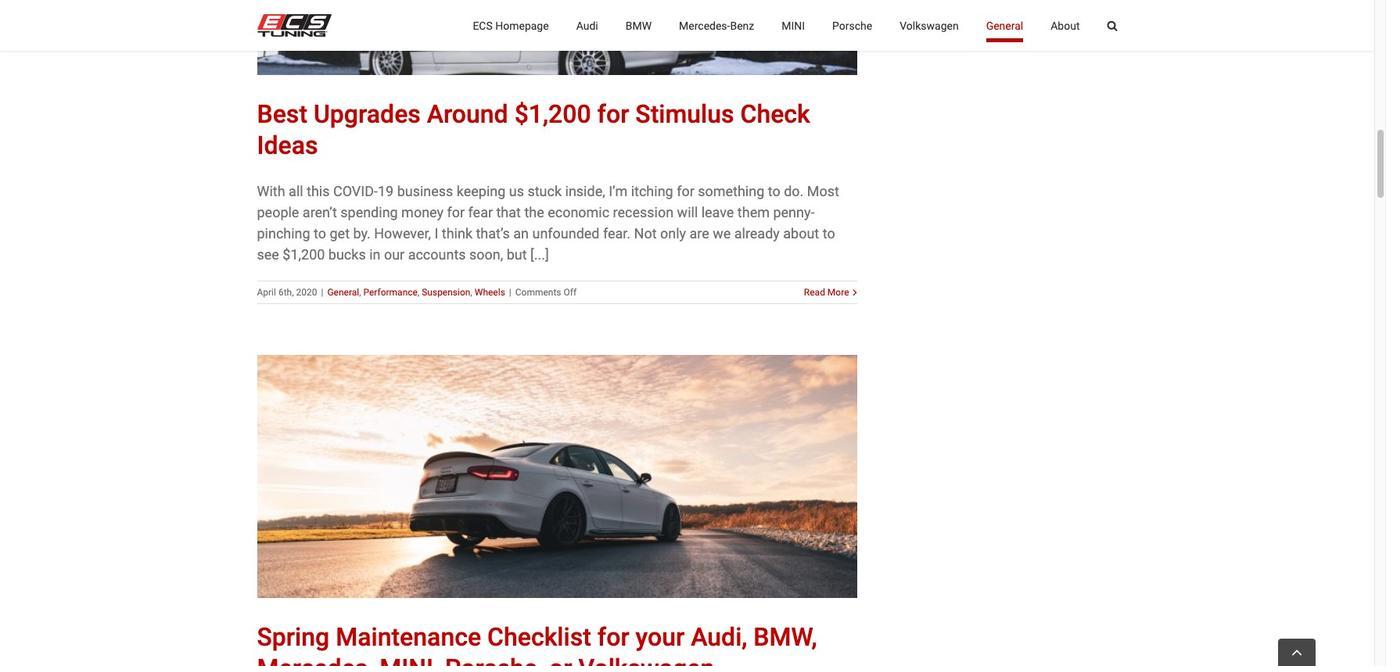 Task type: describe. For each thing, give the bounding box(es) containing it.
i
[[435, 225, 438, 241]]

accounts
[[408, 246, 466, 262]]

spring maintenance checklist for your audi, bmw, mercedes, mini, porsche, or volkswagen
[[257, 623, 817, 666]]

do.
[[784, 183, 804, 199]]

comments
[[515, 287, 561, 298]]

19
[[378, 183, 394, 199]]

volkswagen inside the spring maintenance checklist for your audi, bmw, mercedes, mini, porsche, or volkswagen
[[578, 654, 714, 666]]

soon,
[[469, 246, 503, 262]]

them
[[738, 204, 770, 220]]

audi
[[576, 19, 598, 32]]

performance link
[[363, 287, 418, 298]]

audi,
[[691, 623, 747, 653]]

around
[[427, 99, 508, 129]]

spending
[[340, 204, 398, 220]]

bmw link
[[626, 0, 652, 51]]

only
[[660, 225, 686, 241]]

mercedes-benz
[[679, 19, 754, 32]]

porsche,
[[445, 654, 543, 666]]

inside,
[[565, 183, 605, 199]]

ideas
[[257, 130, 318, 160]]

leave
[[701, 204, 734, 220]]

economic
[[548, 204, 610, 220]]

with all this covid-19 business keeping us stuck inside, i'm itching for something to do. most people aren't spending money for fear that the economic recession will leave them penny- pinching to get by. however, i think that's an unfounded fear. not only are we already about to see $1,200 bucks in our accounts soon, but [...]
[[257, 183, 839, 262]]

spring
[[257, 623, 329, 653]]

april 6th, 2020 | general , performance , suspension , wheels | comments off
[[257, 287, 577, 298]]

money
[[401, 204, 444, 220]]

2 | from the left
[[509, 287, 511, 298]]

aren't
[[303, 204, 337, 220]]

about
[[1051, 19, 1080, 32]]

2020
[[296, 287, 317, 298]]

read more link
[[804, 285, 849, 299]]

0 horizontal spatial to
[[314, 225, 326, 241]]

however,
[[374, 225, 431, 241]]

$1,200 inside with all this covid-19 business keeping us stuck inside, i'm itching for something to do. most people aren't spending money for fear that the economic recession will leave them penny- pinching to get by. however, i think that's an unfounded fear. not only are we already about to see $1,200 bucks in our accounts soon, but [...]
[[283, 246, 325, 262]]

bmw,
[[754, 623, 817, 653]]

2 , from the left
[[418, 287, 419, 298]]

stuck
[[528, 183, 562, 199]]

[...]
[[530, 246, 549, 262]]

wheels link
[[475, 287, 505, 298]]

3 , from the left
[[470, 287, 472, 298]]

read more
[[804, 287, 849, 298]]

upgrades
[[314, 99, 421, 129]]

fear.
[[603, 225, 631, 241]]

that's
[[476, 225, 510, 241]]

business
[[397, 183, 453, 199]]

mercedes-
[[679, 19, 730, 32]]

for inside the spring maintenance checklist for your audi, bmw, mercedes, mini, porsche, or volkswagen
[[598, 623, 629, 653]]

mercedes-benz link
[[679, 0, 754, 51]]

off
[[564, 287, 577, 298]]

keeping
[[457, 183, 506, 199]]

about link
[[1051, 0, 1080, 51]]

think
[[442, 225, 473, 241]]

mini
[[782, 19, 805, 32]]

about
[[783, 225, 819, 241]]

by.
[[353, 225, 371, 241]]

check
[[740, 99, 810, 129]]

already
[[734, 225, 780, 241]]

0 vertical spatial general link
[[986, 0, 1023, 51]]

best upgrades around $1,200 for stimulus check ideas image
[[257, 0, 857, 75]]

suspension link
[[422, 287, 470, 298]]

maintenance
[[336, 623, 481, 653]]

will
[[677, 204, 698, 220]]

for up think
[[447, 204, 465, 220]]

ecs tuning logo image
[[257, 14, 331, 37]]

are
[[690, 225, 709, 241]]

itching
[[631, 183, 673, 199]]

april
[[257, 287, 276, 298]]

recession
[[613, 204, 674, 220]]

see
[[257, 246, 279, 262]]

porsche link
[[832, 0, 872, 51]]



Task type: vqa. For each thing, say whether or not it's contained in the screenshot.
the topmost 'it'
no



Task type: locate. For each thing, give the bounding box(es) containing it.
$1,200
[[514, 99, 591, 129], [283, 246, 325, 262]]

that
[[496, 204, 521, 220]]

1 , from the left
[[359, 287, 361, 298]]

general right 2020
[[327, 287, 359, 298]]

an
[[513, 225, 529, 241]]

1 horizontal spatial general
[[986, 19, 1023, 32]]

1 vertical spatial $1,200
[[283, 246, 325, 262]]

$1,200 down best upgrades around $1,200 for stimulus check ideas image at the top of the page
[[514, 99, 591, 129]]

bucks
[[328, 246, 366, 262]]

best upgrades around $1,200 for stimulus check ideas
[[257, 99, 810, 160]]

bmw
[[626, 19, 652, 32]]

2 horizontal spatial to
[[823, 225, 835, 241]]

fear
[[468, 204, 493, 220]]

pinching
[[257, 225, 310, 241]]

audi link
[[576, 0, 598, 51]]

but
[[507, 246, 527, 262]]

|
[[321, 287, 323, 298], [509, 287, 511, 298]]

for left stimulus
[[597, 99, 629, 129]]

to right about
[[823, 225, 835, 241]]

or
[[549, 654, 572, 666]]

us
[[509, 183, 524, 199]]

spring maintenance checklist for your audi, bmw, mercedes, mini, porsche, or volkswagen link
[[257, 623, 817, 666]]

, left wheels
[[470, 287, 472, 298]]

volkswagen down your
[[578, 654, 714, 666]]

1 | from the left
[[321, 287, 323, 298]]

ecs homepage
[[473, 19, 549, 32]]

0 horizontal spatial general link
[[327, 287, 359, 298]]

benz
[[730, 19, 754, 32]]

0 vertical spatial $1,200
[[514, 99, 591, 129]]

, left suspension link in the left of the page
[[418, 287, 419, 298]]

volkswagen
[[900, 19, 959, 32], [578, 654, 714, 666]]

, left performance link
[[359, 287, 361, 298]]

best upgrades around $1,200 for stimulus check ideas link
[[257, 99, 810, 160]]

all
[[289, 183, 303, 199]]

1 horizontal spatial volkswagen
[[900, 19, 959, 32]]

$1,200 inside best upgrades around $1,200 for stimulus check ideas
[[514, 99, 591, 129]]

1 horizontal spatial general link
[[986, 0, 1023, 51]]

6th,
[[278, 287, 294, 298]]

general link right 2020
[[327, 287, 359, 298]]

general left about link
[[986, 19, 1023, 32]]

more
[[828, 287, 849, 298]]

0 horizontal spatial volkswagen
[[578, 654, 714, 666]]

checklist
[[487, 623, 591, 653]]

volkswagen link
[[900, 0, 959, 51]]

wheels
[[475, 287, 505, 298]]

to left do.
[[768, 183, 780, 199]]

your
[[636, 623, 685, 653]]

0 horizontal spatial $1,200
[[283, 246, 325, 262]]

penny-
[[773, 204, 815, 220]]

most
[[807, 183, 839, 199]]

0 horizontal spatial general
[[327, 287, 359, 298]]

something
[[698, 183, 764, 199]]

the
[[524, 204, 544, 220]]

with
[[257, 183, 285, 199]]

for left your
[[598, 623, 629, 653]]

| right 2020
[[321, 287, 323, 298]]

mercedes,
[[257, 654, 373, 666]]

1 horizontal spatial to
[[768, 183, 780, 199]]

covid-
[[333, 183, 378, 199]]

1 vertical spatial general link
[[327, 287, 359, 298]]

to left get
[[314, 225, 326, 241]]

,
[[359, 287, 361, 298], [418, 287, 419, 298], [470, 287, 472, 298]]

$1,200 down pinching
[[283, 246, 325, 262]]

ecs
[[473, 19, 493, 32]]

| right wheels
[[509, 287, 511, 298]]

general link
[[986, 0, 1023, 51], [327, 287, 359, 298]]

for
[[597, 99, 629, 129], [677, 183, 694, 199], [447, 204, 465, 220], [598, 623, 629, 653]]

ecs homepage link
[[473, 0, 549, 51]]

not
[[634, 225, 657, 241]]

0 horizontal spatial |
[[321, 287, 323, 298]]

mini link
[[782, 0, 805, 51]]

unfounded
[[532, 225, 600, 241]]

0 horizontal spatial ,
[[359, 287, 361, 298]]

general link left about link
[[986, 0, 1023, 51]]

i'm
[[609, 183, 628, 199]]

2 horizontal spatial ,
[[470, 287, 472, 298]]

porsche
[[832, 19, 872, 32]]

spring maintenance checklist for your audi, bmw, mercedes, mini, porsche, or volkswagen image
[[257, 355, 857, 599]]

we
[[713, 225, 731, 241]]

1 horizontal spatial $1,200
[[514, 99, 591, 129]]

1 horizontal spatial ,
[[418, 287, 419, 298]]

performance
[[363, 287, 418, 298]]

our
[[384, 246, 405, 262]]

mini,
[[380, 654, 439, 666]]

1 vertical spatial volkswagen
[[578, 654, 714, 666]]

suspension
[[422, 287, 470, 298]]

get
[[330, 225, 350, 241]]

this
[[307, 183, 330, 199]]

best
[[257, 99, 307, 129]]

0 vertical spatial volkswagen
[[900, 19, 959, 32]]

1 horizontal spatial |
[[509, 287, 511, 298]]

in
[[369, 246, 381, 262]]

0 vertical spatial general
[[986, 19, 1023, 32]]

stimulus
[[635, 99, 734, 129]]

for inside best upgrades around $1,200 for stimulus check ideas
[[597, 99, 629, 129]]

for up will
[[677, 183, 694, 199]]

people
[[257, 204, 299, 220]]

homepage
[[495, 19, 549, 32]]

1 vertical spatial general
[[327, 287, 359, 298]]

volkswagen right porsche link
[[900, 19, 959, 32]]

read
[[804, 287, 825, 298]]



